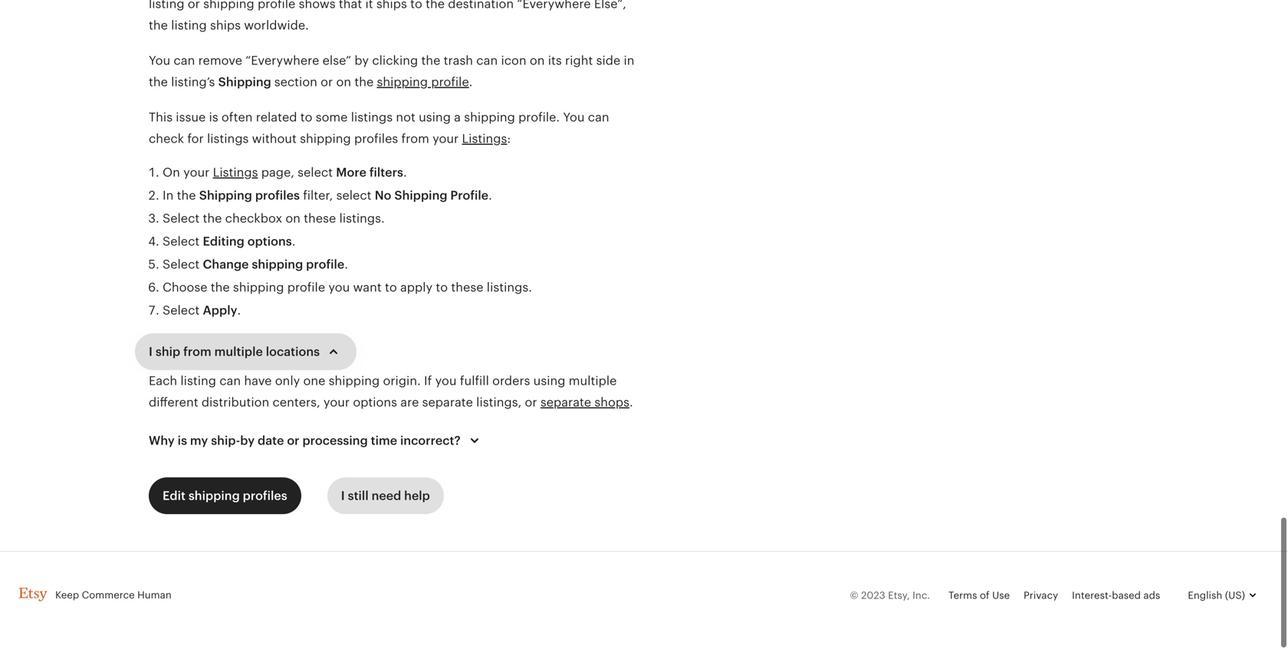 Task type: describe. For each thing, give the bounding box(es) containing it.
you can remove "everywhere else" by clicking the trash can icon on its right side in the listing's
[[149, 54, 635, 90]]

related
[[256, 111, 297, 125]]

using inside this issue is often related to some listings not using a shipping profile. you can check for listings without shipping profiles from your
[[419, 111, 451, 125]]

apply
[[203, 305, 237, 318]]

© 2023 etsy, inc.
[[850, 591, 931, 603]]

date
[[258, 435, 284, 449]]

can up listing's
[[174, 54, 195, 68]]

privacy
[[1024, 591, 1059, 603]]

more
[[336, 166, 367, 180]]

separate inside each listing can have only one shipping origin. if you fulfill orders using multiple different distribution centers, your options are separate listings, or
[[422, 397, 473, 410]]

in the shipping profiles filter, select no shipping profile .
[[163, 189, 496, 203]]

one
[[303, 375, 326, 389]]

editing
[[203, 236, 245, 249]]

select for select the checkbox on these listings.
[[163, 213, 200, 226]]

0 vertical spatial listings
[[462, 133, 507, 147]]

1 vertical spatial these
[[451, 282, 484, 295]]

in
[[624, 54, 635, 68]]

trash
[[444, 54, 473, 68]]

your inside this issue is often related to some listings not using a shipping profile. you can check for listings without shipping profiles from your
[[433, 133, 459, 147]]

separate shops .
[[541, 397, 633, 410]]

not
[[396, 111, 416, 125]]

by inside you can remove "everywhere else" by clicking the trash can icon on its right side in the listing's
[[355, 54, 369, 68]]

clicking
[[372, 54, 418, 68]]

you inside this issue is often related to some listings not using a shipping profile. you can check for listings without shipping profiles from your
[[563, 111, 585, 125]]

0 horizontal spatial these
[[304, 213, 336, 226]]

often
[[222, 111, 253, 125]]

0 horizontal spatial listings
[[207, 133, 249, 147]]

why is my ship-by date or processing time incorrect?
[[149, 435, 461, 449]]

you inside you can remove "everywhere else" by clicking the trash can icon on its right side in the listing's
[[149, 54, 170, 68]]

can left 'icon'
[[477, 54, 498, 68]]

profile for .
[[306, 259, 345, 272]]

filter,
[[303, 189, 333, 203]]

this issue is often related to some listings not using a shipping profile. you can check for listings without shipping profiles from your
[[149, 111, 610, 147]]

distribution
[[202, 397, 269, 410]]

its
[[548, 54, 562, 68]]

english
[[1189, 591, 1223, 603]]

1 vertical spatial listings link
[[213, 166, 258, 180]]

from inside the i ship from multiple locations dropdown button
[[183, 346, 212, 360]]

on your listings page, select more filters .
[[163, 166, 410, 180]]

(us)
[[1226, 591, 1246, 603]]

english (us) button
[[1175, 578, 1270, 615]]

i ship from multiple locations
[[149, 346, 320, 360]]

choose
[[163, 282, 208, 295]]

listing's
[[171, 76, 215, 90]]

etsy,
[[889, 591, 910, 603]]

or inside each listing can have only one shipping origin. if you fulfill orders using multiple different distribution centers, your options are separate listings, or
[[525, 397, 537, 410]]

or inside dropdown button
[[287, 435, 300, 449]]

why is my ship-by date or processing time incorrect? button
[[135, 423, 498, 460]]

shipping down select the checkbox on these listings.
[[252, 259, 303, 272]]

need
[[372, 490, 401, 504]]

different
[[149, 397, 198, 410]]

listings :
[[462, 133, 511, 147]]

ship-
[[211, 435, 240, 449]]

on for shipping section or on the shipping profile .
[[336, 76, 351, 90]]

you inside each listing can have only one shipping origin. if you fulfill orders using multiple different distribution centers, your options are separate listings, or
[[435, 375, 457, 389]]

0 vertical spatial listings
[[351, 111, 393, 125]]

from inside this issue is often related to some listings not using a shipping profile. you can check for listings without shipping profiles from your
[[402, 133, 429, 147]]

change
[[203, 259, 249, 272]]

the up editing on the top left of page
[[203, 213, 222, 226]]

use
[[993, 591, 1010, 603]]

1 horizontal spatial listings.
[[487, 282, 532, 295]]

on inside you can remove "everywhere else" by clicking the trash can icon on its right side in the listing's
[[530, 54, 545, 68]]

are
[[401, 397, 419, 410]]

0 horizontal spatial your
[[183, 166, 210, 180]]

check
[[149, 133, 184, 147]]

for
[[187, 133, 204, 147]]

on
[[163, 166, 180, 180]]

0 vertical spatial you
[[329, 282, 350, 295]]

centers,
[[273, 397, 320, 410]]

privacy link
[[1024, 591, 1059, 603]]

profile.
[[519, 111, 560, 125]]

icon
[[501, 54, 527, 68]]

no
[[375, 189, 392, 203]]

select for select apply .
[[163, 305, 200, 318]]

keep commerce human
[[55, 591, 172, 602]]

processing
[[303, 435, 368, 449]]

terms of use link
[[949, 591, 1010, 603]]

"everywhere
[[246, 54, 319, 68]]

terms of use
[[949, 591, 1010, 603]]

select for select change shipping profile .
[[163, 259, 200, 272]]

by inside dropdown button
[[240, 435, 255, 449]]

page,
[[261, 166, 295, 180]]

your inside each listing can have only one shipping origin. if you fulfill orders using multiple different distribution centers, your options are separate listings, or
[[324, 397, 350, 410]]

some
[[316, 111, 348, 125]]

edit
[[163, 490, 186, 504]]

why
[[149, 435, 175, 449]]

incorrect?
[[400, 435, 461, 449]]

inc.
[[913, 591, 931, 603]]

each listing can have only one shipping origin. if you fulfill orders using multiple different distribution centers, your options are separate listings, or
[[149, 375, 617, 410]]

based
[[1113, 591, 1142, 603]]

terms
[[949, 591, 978, 603]]

shipping inside edit shipping profiles link
[[189, 490, 240, 504]]

want
[[353, 282, 382, 295]]

shipping down clicking
[[377, 76, 428, 90]]

on for select the checkbox on these listings.
[[286, 213, 301, 226]]

edit shipping profiles
[[163, 490, 288, 504]]

i for i ship from multiple locations
[[149, 346, 153, 360]]

select apply .
[[163, 305, 241, 318]]

of
[[980, 591, 990, 603]]

this
[[149, 111, 173, 125]]

select change shipping profile .
[[163, 259, 348, 272]]

ship
[[156, 346, 180, 360]]

1 horizontal spatial to
[[385, 282, 397, 295]]

ads
[[1144, 591, 1161, 603]]

right
[[565, 54, 593, 68]]

shipping right no
[[395, 189, 448, 203]]

profile
[[451, 189, 489, 203]]



Task type: locate. For each thing, give the bounding box(es) containing it.
your down one
[[324, 397, 350, 410]]

if
[[424, 375, 432, 389]]

2 vertical spatial profile
[[287, 282, 325, 295]]

listings
[[462, 133, 507, 147], [213, 166, 258, 180]]

to inside this issue is often related to some listings not using a shipping profile. you can check for listings without shipping profiles from your
[[301, 111, 313, 125]]

shipping down some
[[300, 133, 351, 147]]

0 vertical spatial i
[[149, 346, 153, 360]]

1 vertical spatial multiple
[[569, 375, 617, 389]]

1 horizontal spatial i
[[341, 490, 345, 504]]

using inside each listing can have only one shipping origin. if you fulfill orders using multiple different distribution centers, your options are separate listings, or
[[534, 375, 566, 389]]

1 horizontal spatial you
[[563, 111, 585, 125]]

orders
[[493, 375, 530, 389]]

1 horizontal spatial using
[[534, 375, 566, 389]]

multiple inside each listing can have only one shipping origin. if you fulfill orders using multiple different distribution centers, your options are separate listings, or
[[569, 375, 617, 389]]

issue
[[176, 111, 206, 125]]

i left still
[[341, 490, 345, 504]]

1 vertical spatial your
[[183, 166, 210, 180]]

0 vertical spatial options
[[248, 236, 292, 249]]

on
[[530, 54, 545, 68], [336, 76, 351, 90], [286, 213, 301, 226]]

profile up choose the shipping profile you want to apply to these listings. at top left
[[306, 259, 345, 272]]

i still need help link
[[327, 479, 444, 516]]

:
[[507, 133, 511, 147]]

2023
[[862, 591, 886, 603]]

to right want
[[385, 282, 397, 295]]

is inside this issue is often related to some listings not using a shipping profile. you can check for listings without shipping profiles from your
[[209, 111, 218, 125]]

profiles up filters
[[354, 133, 398, 147]]

2 horizontal spatial on
[[530, 54, 545, 68]]

0 horizontal spatial you
[[329, 282, 350, 295]]

the left listing's
[[149, 76, 168, 90]]

select
[[298, 166, 333, 180], [336, 189, 372, 203]]

select down choose
[[163, 305, 200, 318]]

0 horizontal spatial is
[[178, 435, 187, 449]]

0 horizontal spatial by
[[240, 435, 255, 449]]

1 select from the top
[[163, 213, 200, 226]]

the up shipping profile link
[[422, 54, 441, 68]]

1 horizontal spatial multiple
[[569, 375, 617, 389]]

listings up profile
[[462, 133, 507, 147]]

shipping
[[218, 76, 271, 90], [199, 189, 252, 203], [395, 189, 448, 203]]

i inside dropdown button
[[149, 346, 153, 360]]

0 vertical spatial from
[[402, 133, 429, 147]]

shipping right one
[[329, 375, 380, 389]]

1 horizontal spatial is
[[209, 111, 218, 125]]

origin.
[[383, 375, 421, 389]]

1 vertical spatial listings
[[207, 133, 249, 147]]

profile down trash
[[431, 76, 469, 90]]

my
[[190, 435, 208, 449]]

only
[[275, 375, 300, 389]]

you left want
[[329, 282, 350, 295]]

listings link left page, in the top left of the page
[[213, 166, 258, 180]]

or right "date"
[[287, 435, 300, 449]]

listings
[[351, 111, 393, 125], [207, 133, 249, 147]]

0 vertical spatial profile
[[431, 76, 469, 90]]

i still need help
[[341, 490, 430, 504]]

0 vertical spatial these
[[304, 213, 336, 226]]

checkbox
[[225, 213, 282, 226]]

on right the checkbox
[[286, 213, 301, 226]]

profile
[[431, 76, 469, 90], [306, 259, 345, 272], [287, 282, 325, 295]]

2 vertical spatial your
[[324, 397, 350, 410]]

to
[[301, 111, 313, 125], [385, 282, 397, 295], [436, 282, 448, 295]]

each
[[149, 375, 177, 389]]

2 vertical spatial on
[[286, 213, 301, 226]]

0 vertical spatial on
[[530, 54, 545, 68]]

i left ship
[[149, 346, 153, 360]]

1 vertical spatial profile
[[306, 259, 345, 272]]

select down more
[[336, 189, 372, 203]]

to right the apply
[[436, 282, 448, 295]]

0 horizontal spatial from
[[183, 346, 212, 360]]

fulfill
[[460, 375, 489, 389]]

the up the apply
[[211, 282, 230, 295]]

0 horizontal spatial on
[[286, 213, 301, 226]]

2 separate from the left
[[541, 397, 592, 410]]

your down a
[[433, 133, 459, 147]]

0 vertical spatial profiles
[[354, 133, 398, 147]]

locations
[[266, 346, 320, 360]]

2 select from the top
[[163, 236, 200, 249]]

to left some
[[301, 111, 313, 125]]

1 vertical spatial from
[[183, 346, 212, 360]]

options down origin.
[[353, 397, 397, 410]]

listings down often
[[207, 133, 249, 147]]

1 horizontal spatial or
[[321, 76, 333, 90]]

filters
[[370, 166, 404, 180]]

help
[[404, 490, 430, 504]]

remove
[[198, 54, 242, 68]]

your
[[433, 133, 459, 147], [183, 166, 210, 180], [324, 397, 350, 410]]

shipping inside each listing can have only one shipping origin. if you fulfill orders using multiple different distribution centers, your options are separate listings, or
[[329, 375, 380, 389]]

by right else"
[[355, 54, 369, 68]]

these down filter,
[[304, 213, 336, 226]]

options inside each listing can have only one shipping origin. if you fulfill orders using multiple different distribution centers, your options are separate listings, or
[[353, 397, 397, 410]]

0 vertical spatial select
[[298, 166, 333, 180]]

separate shops link
[[541, 397, 630, 410]]

english (us)
[[1189, 591, 1246, 603]]

separate
[[422, 397, 473, 410], [541, 397, 592, 410]]

listings link up profile
[[462, 133, 507, 147]]

i
[[149, 346, 153, 360], [341, 490, 345, 504]]

time
[[371, 435, 397, 449]]

from down not
[[402, 133, 429, 147]]

can up distribution
[[220, 375, 241, 389]]

0 vertical spatial using
[[419, 111, 451, 125]]

1 horizontal spatial listings link
[[462, 133, 507, 147]]

section
[[274, 76, 318, 90]]

listings,
[[477, 397, 522, 410]]

1 horizontal spatial select
[[336, 189, 372, 203]]

1 vertical spatial you
[[435, 375, 457, 389]]

0 vertical spatial listings link
[[462, 133, 507, 147]]

shipping up listings :
[[464, 111, 515, 125]]

0 horizontal spatial listings
[[213, 166, 258, 180]]

1 vertical spatial options
[[353, 397, 397, 410]]

listings.
[[340, 213, 385, 226], [487, 282, 532, 295]]

0 horizontal spatial i
[[149, 346, 153, 360]]

2 vertical spatial or
[[287, 435, 300, 449]]

1 horizontal spatial separate
[[541, 397, 592, 410]]

i inside 'link'
[[341, 490, 345, 504]]

0 vertical spatial you
[[149, 54, 170, 68]]

in
[[163, 189, 174, 203]]

listings left page, in the top left of the page
[[213, 166, 258, 180]]

0 vertical spatial is
[[209, 111, 218, 125]]

1 separate from the left
[[422, 397, 473, 410]]

using right orders
[[534, 375, 566, 389]]

select up filter,
[[298, 166, 333, 180]]

you right profile.
[[563, 111, 585, 125]]

from up 'listing'
[[183, 346, 212, 360]]

0 vertical spatial by
[[355, 54, 369, 68]]

profiles down page, in the top left of the page
[[255, 189, 300, 203]]

profile down select change shipping profile .
[[287, 282, 325, 295]]

commerce
[[82, 591, 135, 602]]

shipping down remove in the top of the page
[[218, 76, 271, 90]]

by
[[355, 54, 369, 68], [240, 435, 255, 449]]

1 horizontal spatial from
[[402, 133, 429, 147]]

multiple
[[215, 346, 263, 360], [569, 375, 617, 389]]

.
[[469, 76, 473, 90], [404, 166, 407, 180], [489, 189, 492, 203], [292, 236, 296, 249], [345, 259, 348, 272], [237, 305, 241, 318], [630, 397, 633, 410]]

a
[[454, 111, 461, 125]]

from
[[402, 133, 429, 147], [183, 346, 212, 360]]

1 vertical spatial listings.
[[487, 282, 532, 295]]

select the checkbox on these listings.
[[163, 213, 385, 226]]

apply
[[400, 282, 433, 295]]

your right on
[[183, 166, 210, 180]]

separate down if
[[422, 397, 473, 410]]

these right the apply
[[451, 282, 484, 295]]

0 horizontal spatial to
[[301, 111, 313, 125]]

4 select from the top
[[163, 305, 200, 318]]

without
[[252, 133, 297, 147]]

0 horizontal spatial listings.
[[340, 213, 385, 226]]

0 horizontal spatial you
[[149, 54, 170, 68]]

2 vertical spatial profiles
[[243, 490, 288, 504]]

edit shipping profiles link
[[149, 479, 301, 516]]

select up choose
[[163, 259, 200, 272]]

1 vertical spatial profiles
[[255, 189, 300, 203]]

listings left not
[[351, 111, 393, 125]]

multiple up have
[[215, 346, 263, 360]]

1 horizontal spatial on
[[336, 76, 351, 90]]

can inside this issue is often related to some listings not using a shipping profile. you can check for listings without shipping profiles from your
[[588, 111, 610, 125]]

0 horizontal spatial multiple
[[215, 346, 263, 360]]

0 vertical spatial multiple
[[215, 346, 263, 360]]

still
[[348, 490, 369, 504]]

the down clicking
[[355, 76, 374, 90]]

select editing options .
[[163, 236, 296, 249]]

side
[[597, 54, 621, 68]]

shipping profile link
[[377, 76, 469, 90]]

multiple inside dropdown button
[[215, 346, 263, 360]]

is
[[209, 111, 218, 125], [178, 435, 187, 449]]

can down 'side'
[[588, 111, 610, 125]]

0 horizontal spatial or
[[287, 435, 300, 449]]

options
[[248, 236, 292, 249], [353, 397, 397, 410]]

1 vertical spatial or
[[525, 397, 537, 410]]

0 horizontal spatial select
[[298, 166, 333, 180]]

1 vertical spatial by
[[240, 435, 255, 449]]

0 horizontal spatial options
[[248, 236, 292, 249]]

using left a
[[419, 111, 451, 125]]

1 horizontal spatial you
[[435, 375, 457, 389]]

shipping down select change shipping profile .
[[233, 282, 284, 295]]

1 vertical spatial select
[[336, 189, 372, 203]]

1 horizontal spatial your
[[324, 397, 350, 410]]

shops
[[595, 397, 630, 410]]

0 vertical spatial listings.
[[340, 213, 385, 226]]

2 horizontal spatial to
[[436, 282, 448, 295]]

©
[[850, 591, 859, 603]]

choose the shipping profile you want to apply to these listings.
[[163, 282, 532, 295]]

by left "date"
[[240, 435, 255, 449]]

else"
[[323, 54, 351, 68]]

1 horizontal spatial listings
[[462, 133, 507, 147]]

1 horizontal spatial options
[[353, 397, 397, 410]]

select down "in"
[[163, 213, 200, 226]]

is inside dropdown button
[[178, 435, 187, 449]]

profile for you
[[287, 282, 325, 295]]

0 horizontal spatial using
[[419, 111, 451, 125]]

or down orders
[[525, 397, 537, 410]]

i ship from multiple locations button
[[135, 334, 357, 371]]

2 horizontal spatial or
[[525, 397, 537, 410]]

human
[[137, 591, 172, 602]]

1 horizontal spatial these
[[451, 282, 484, 295]]

2 horizontal spatial your
[[433, 133, 459, 147]]

interest-
[[1073, 591, 1113, 603]]

0 vertical spatial your
[[433, 133, 459, 147]]

0 horizontal spatial listings link
[[213, 166, 258, 180]]

select for select editing options .
[[163, 236, 200, 249]]

these
[[304, 213, 336, 226], [451, 282, 484, 295]]

can inside each listing can have only one shipping origin. if you fulfill orders using multiple different distribution centers, your options are separate listings, or
[[220, 375, 241, 389]]

multiple up separate shops .
[[569, 375, 617, 389]]

i for i still need help
[[341, 490, 345, 504]]

the right "in"
[[177, 189, 196, 203]]

you right if
[[435, 375, 457, 389]]

1 vertical spatial you
[[563, 111, 585, 125]]

you
[[329, 282, 350, 295], [435, 375, 457, 389]]

interest-based ads
[[1073, 591, 1161, 603]]

is right issue
[[209, 111, 218, 125]]

1 vertical spatial on
[[336, 76, 351, 90]]

1 vertical spatial listings
[[213, 166, 258, 180]]

3 select from the top
[[163, 259, 200, 272]]

have
[[244, 375, 272, 389]]

select left editing on the top left of page
[[163, 236, 200, 249]]

shipping section or on the shipping profile .
[[218, 76, 476, 90]]

shipping up the checkbox
[[199, 189, 252, 203]]

separate left shops
[[541, 397, 592, 410]]

options down select the checkbox on these listings.
[[248, 236, 292, 249]]

1 horizontal spatial by
[[355, 54, 369, 68]]

you up this
[[149, 54, 170, 68]]

0 vertical spatial or
[[321, 76, 333, 90]]

1 vertical spatial is
[[178, 435, 187, 449]]

1 horizontal spatial listings
[[351, 111, 393, 125]]

1 vertical spatial i
[[341, 490, 345, 504]]

1 vertical spatial using
[[534, 375, 566, 389]]

on left the "its"
[[530, 54, 545, 68]]

shipping right edit on the bottom of the page
[[189, 490, 240, 504]]

0 horizontal spatial separate
[[422, 397, 473, 410]]

profiles down "date"
[[243, 490, 288, 504]]

profiles inside this issue is often related to some listings not using a shipping profile. you can check for listings without shipping profiles from your
[[354, 133, 398, 147]]

or down else"
[[321, 76, 333, 90]]

listing
[[181, 375, 216, 389]]

etsy image
[[18, 589, 48, 603]]

on down else"
[[336, 76, 351, 90]]

is left my
[[178, 435, 187, 449]]



Task type: vqa. For each thing, say whether or not it's contained in the screenshot.
english (us)
yes



